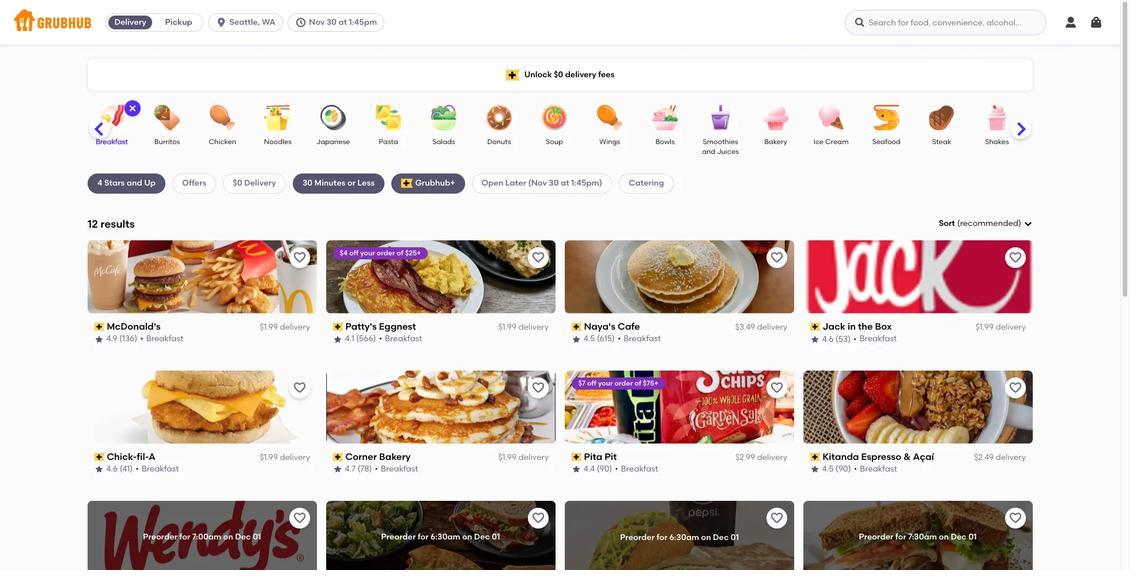 Task type: locate. For each thing, give the bounding box(es) containing it.
1 vertical spatial at
[[561, 178, 570, 188]]

0 horizontal spatial bakery
[[380, 451, 411, 462]]

seafood
[[873, 138, 901, 146]]

wa
[[262, 17, 276, 27]]

2 for from the left
[[418, 532, 429, 542]]

seattle,
[[230, 17, 260, 27]]

less
[[358, 178, 375, 188]]

breakfast down eggnest
[[386, 334, 423, 344]]

$1.99 for chick-fil-a
[[260, 453, 278, 463]]

0 horizontal spatial and
[[127, 178, 142, 188]]

subscription pass image for naya's cafe
[[572, 323, 582, 331]]

• breakfast for pita pit
[[616, 464, 659, 474]]

jack
[[823, 321, 846, 332]]

0 vertical spatial delivery
[[114, 17, 146, 27]]

subscription pass image for jack in the box
[[811, 323, 821, 331]]

grubhub plus flag logo image left unlock
[[506, 69, 520, 80]]

1 horizontal spatial 4.6
[[823, 334, 834, 344]]

0 horizontal spatial 6:30am
[[431, 532, 461, 542]]

• down patty's eggnest
[[379, 334, 383, 344]]

1:45pm
[[349, 17, 377, 27]]

• breakfast for patty's eggnest
[[379, 334, 423, 344]]

save this restaurant image
[[293, 251, 307, 265], [293, 511, 307, 525], [1009, 511, 1023, 525]]

subscription pass image left "mcdonald's"
[[95, 323, 105, 331]]

0 horizontal spatial delivery
[[114, 17, 146, 27]]

off right $7
[[588, 379, 597, 387]]

0 vertical spatial your
[[361, 249, 376, 257]]

save this restaurant image
[[532, 251, 546, 265], [771, 251, 784, 265], [1009, 251, 1023, 265], [293, 381, 307, 395], [532, 381, 546, 395], [771, 381, 784, 395], [1009, 381, 1023, 395], [532, 511, 546, 525], [771, 511, 784, 525]]

0 vertical spatial $0
[[554, 70, 564, 80]]

4.4 (90)
[[584, 464, 613, 474]]

$2.49
[[975, 453, 994, 463]]

at
[[339, 17, 347, 27], [561, 178, 570, 188]]

for
[[180, 532, 191, 542], [418, 532, 429, 542], [657, 532, 668, 542], [896, 532, 907, 542]]

naya's cafe
[[585, 321, 641, 332]]

1 horizontal spatial your
[[599, 379, 614, 387]]

30 left minutes
[[303, 178, 313, 188]]

(41)
[[120, 464, 133, 474]]

30 right (nov
[[549, 178, 559, 188]]

0 vertical spatial bakery
[[765, 138, 788, 146]]

breakfast down 'box'
[[860, 334, 898, 344]]

2 horizontal spatial 30
[[549, 178, 559, 188]]

• right (53)
[[854, 334, 858, 344]]

breakfast right 4.4 (90)
[[622, 464, 659, 474]]

(566)
[[357, 334, 377, 344]]

1 vertical spatial 4.5
[[823, 464, 835, 474]]

• for pita pit
[[616, 464, 619, 474]]

$1.99 for corner bakery
[[499, 453, 517, 463]]

star icon image left the 4.5 (90)
[[811, 465, 820, 474]]

4.5 down naya's
[[584, 334, 596, 344]]

7:00am
[[193, 532, 222, 542]]

4.5 for kitanda espresso & açaí
[[823, 464, 835, 474]]

• for chick-fil-a
[[136, 464, 139, 474]]

at left 1:45pm)
[[561, 178, 570, 188]]

order for pit
[[615, 379, 634, 387]]

delivery for pita pit
[[758, 453, 788, 463]]

1 horizontal spatial $0
[[554, 70, 564, 80]]

bakery right corner
[[380, 451, 411, 462]]

0 horizontal spatial your
[[361, 249, 376, 257]]

• right (41)
[[136, 464, 139, 474]]

star icon image left 4.6 (41)
[[95, 465, 104, 474]]

4.4
[[584, 464, 596, 474]]

4.6 down jack
[[823, 334, 834, 344]]

4.6 left (41)
[[107, 464, 118, 474]]

breakfast image
[[92, 105, 132, 130]]

1 horizontal spatial off
[[588, 379, 597, 387]]

grubhub plus flag logo image
[[506, 69, 520, 80], [402, 179, 413, 188]]

seafood image
[[867, 105, 907, 130]]

bakery down bakery image
[[765, 138, 788, 146]]

order left $75+
[[615, 379, 634, 387]]

breakfast down the a
[[142, 464, 179, 474]]

subscription pass image left the chick-
[[95, 453, 105, 461]]

corner bakery logo image
[[326, 371, 556, 444]]

• right (615) in the bottom right of the page
[[618, 334, 622, 344]]

• down pit
[[616, 464, 619, 474]]

1 horizontal spatial (90)
[[836, 464, 852, 474]]

japanese
[[316, 138, 350, 146]]

0 horizontal spatial off
[[350, 249, 359, 257]]

svg image
[[216, 17, 227, 28]]

1 vertical spatial off
[[588, 379, 597, 387]]

off right $4
[[350, 249, 359, 257]]

star icon image left 4.7 at the bottom left
[[333, 465, 343, 474]]

0 vertical spatial of
[[397, 249, 404, 257]]

30 inside button
[[327, 17, 337, 27]]

subscription pass image
[[95, 323, 105, 331], [811, 323, 821, 331], [811, 453, 821, 461]]

steak image
[[922, 105, 963, 130]]

1 horizontal spatial bakery
[[765, 138, 788, 146]]

breakfast down cafe at the right of the page
[[624, 334, 662, 344]]

2 (90) from the left
[[836, 464, 852, 474]]

$2.99 delivery
[[736, 453, 788, 463]]

naya's
[[585, 321, 616, 332]]

$2.49 delivery
[[975, 453, 1027, 463]]

off for pita
[[588, 379, 597, 387]]

dec
[[236, 532, 251, 542], [475, 532, 491, 542], [714, 532, 729, 542], [952, 532, 968, 542]]

1 horizontal spatial and
[[703, 148, 716, 156]]

donuts
[[488, 138, 511, 146]]

0 vertical spatial off
[[350, 249, 359, 257]]

corner bakery
[[346, 451, 411, 462]]

stars
[[104, 178, 125, 188]]

1 vertical spatial of
[[635, 379, 642, 387]]

0 horizontal spatial order
[[377, 249, 396, 257]]

• breakfast
[[141, 334, 184, 344], [379, 334, 423, 344], [618, 334, 662, 344], [854, 334, 898, 344], [136, 464, 179, 474], [375, 464, 419, 474], [616, 464, 659, 474], [855, 464, 898, 474]]

of left $75+
[[635, 379, 642, 387]]

3 on from the left
[[702, 532, 712, 542]]

pita pit logo image
[[565, 371, 795, 444]]

and
[[703, 148, 716, 156], [127, 178, 142, 188]]

1 (90) from the left
[[597, 464, 613, 474]]

• breakfast down eggnest
[[379, 334, 423, 344]]

jack in the box logo image
[[804, 240, 1034, 314]]

breakfast
[[96, 138, 128, 146], [147, 334, 184, 344], [386, 334, 423, 344], [624, 334, 662, 344], [860, 334, 898, 344], [142, 464, 179, 474], [381, 464, 419, 474], [622, 464, 659, 474], [861, 464, 898, 474]]

0 vertical spatial 4.6
[[823, 334, 834, 344]]

save this restaurant image for preorder for 7:00am on dec 01
[[293, 511, 307, 525]]

0 vertical spatial at
[[339, 17, 347, 27]]

• for naya's cafe
[[618, 334, 622, 344]]

0 horizontal spatial of
[[397, 249, 404, 257]]

1 for from the left
[[180, 532, 191, 542]]

$3.49
[[736, 322, 756, 332]]

None field
[[939, 218, 1034, 230]]

2 6:30am from the left
[[670, 532, 700, 542]]

4.5 (90)
[[823, 464, 852, 474]]

1 vertical spatial $0
[[233, 178, 242, 188]]

delivery left the pickup
[[114, 17, 146, 27]]

delivery for corner bakery
[[519, 453, 549, 463]]

subscription pass image left naya's
[[572, 323, 582, 331]]

1 horizontal spatial of
[[635, 379, 642, 387]]

and down smoothies
[[703, 148, 716, 156]]

subscription pass image for mcdonald's
[[95, 323, 105, 331]]

12 results
[[88, 217, 135, 230]]

ice cream
[[814, 138, 849, 146]]

subscription pass image left jack
[[811, 323, 821, 331]]

of left $25+
[[397, 249, 404, 257]]

(136)
[[120, 334, 138, 344]]

chick-fil-a logo image
[[88, 371, 317, 444]]

star icon image for kitanda espresso & açaí
[[811, 465, 820, 474]]

4 preorder from the left
[[860, 532, 894, 542]]

)
[[1019, 219, 1022, 228]]

subscription pass image left pita
[[572, 453, 582, 461]]

preorder for 6:30am on dec 01
[[382, 532, 501, 542], [621, 532, 739, 542]]

1 vertical spatial delivery
[[244, 178, 276, 188]]

order
[[377, 249, 396, 257], [615, 379, 634, 387]]

breakfast for chick-fil-a
[[142, 464, 179, 474]]

1 horizontal spatial grubhub plus flag logo image
[[506, 69, 520, 80]]

(78)
[[358, 464, 372, 474]]

your right $7
[[599, 379, 614, 387]]

patty's eggnest logo image
[[326, 240, 556, 314]]

subscription pass image left the kitanda
[[811, 453, 821, 461]]

• breakfast down cafe at the right of the page
[[618, 334, 662, 344]]

$1.99 delivery for patty's eggnest
[[499, 322, 549, 332]]

4.5
[[584, 334, 596, 344], [823, 464, 835, 474]]

01
[[253, 532, 262, 542], [492, 532, 501, 542], [731, 532, 739, 542], [969, 532, 978, 542]]

star icon image left 4.6 (53)
[[811, 335, 820, 344]]

• breakfast down kitanda espresso & açaí
[[855, 464, 898, 474]]

subscription pass image
[[333, 323, 344, 331], [572, 323, 582, 331], [95, 453, 105, 461], [333, 453, 344, 461], [572, 453, 582, 461]]

delivery for chick-fil-a
[[280, 453, 310, 463]]

corner
[[346, 451, 377, 462]]

$4 off your order of $25+
[[340, 249, 422, 257]]

1 horizontal spatial order
[[615, 379, 634, 387]]

up
[[144, 178, 156, 188]]

at left 1:45pm
[[339, 17, 347, 27]]

1 vertical spatial your
[[599, 379, 614, 387]]

subscription pass image left corner
[[333, 453, 344, 461]]

1 horizontal spatial 4.5
[[823, 464, 835, 474]]

12
[[88, 217, 98, 230]]

4.5 down the kitanda
[[823, 464, 835, 474]]

your right $4
[[361, 249, 376, 257]]

•
[[141, 334, 144, 344], [379, 334, 383, 344], [618, 334, 622, 344], [854, 334, 858, 344], [136, 464, 139, 474], [375, 464, 379, 474], [616, 464, 619, 474], [855, 464, 858, 474]]

$3.49 delivery
[[736, 322, 788, 332]]

1 preorder from the left
[[143, 532, 178, 542]]

3 dec from the left
[[714, 532, 729, 542]]

$0 right offers
[[233, 178, 242, 188]]

0 horizontal spatial 4.5
[[584, 334, 596, 344]]

$0 delivery
[[233, 178, 276, 188]]

$0 right unlock
[[554, 70, 564, 80]]

breakfast down "mcdonald's"
[[147, 334, 184, 344]]

1 vertical spatial 4.6
[[107, 464, 118, 474]]

chicken image
[[202, 105, 243, 130]]

star icon image
[[95, 335, 104, 344], [333, 335, 343, 344], [572, 335, 581, 344], [811, 335, 820, 344], [95, 465, 104, 474], [333, 465, 343, 474], [572, 465, 581, 474], [811, 465, 820, 474]]

1 01 from the left
[[253, 532, 262, 542]]

$0
[[554, 70, 564, 80], [233, 178, 242, 188]]

the
[[859, 321, 874, 332]]

star icon image left '4.4'
[[572, 465, 581, 474]]

3 for from the left
[[657, 532, 668, 542]]

30 right the nov on the top left
[[327, 17, 337, 27]]

breakfast down breakfast image
[[96, 138, 128, 146]]

grubhub plus flag logo image left "grubhub+"
[[402, 179, 413, 188]]

0 vertical spatial grubhub plus flag logo image
[[506, 69, 520, 80]]

0 vertical spatial order
[[377, 249, 396, 257]]

4.6
[[823, 334, 834, 344], [107, 464, 118, 474]]

1 horizontal spatial 30
[[327, 17, 337, 27]]

1 vertical spatial grubhub plus flag logo image
[[402, 179, 413, 188]]

subscription pass image for patty's eggnest
[[333, 323, 344, 331]]

• breakfast down "mcdonald's"
[[141, 334, 184, 344]]

your for patty's
[[361, 249, 376, 257]]

• breakfast down corner bakery
[[375, 464, 419, 474]]

delivery
[[565, 70, 597, 80], [280, 322, 310, 332], [519, 322, 549, 332], [758, 322, 788, 332], [996, 322, 1027, 332], [280, 453, 310, 463], [519, 453, 549, 463], [758, 453, 788, 463], [996, 453, 1027, 463]]

• breakfast down pit
[[616, 464, 659, 474]]

recommended
[[961, 219, 1019, 228]]

1 vertical spatial order
[[615, 379, 634, 387]]

breakfast down corner bakery
[[381, 464, 419, 474]]

delivery for naya's cafe
[[758, 322, 788, 332]]

$1.99 delivery for chick-fil-a
[[260, 453, 310, 463]]

breakfast down kitanda espresso & açaí
[[861, 464, 898, 474]]

at inside button
[[339, 17, 347, 27]]

0 horizontal spatial $0
[[233, 178, 242, 188]]

1 horizontal spatial preorder for 6:30am on dec 01
[[621, 532, 739, 542]]

or
[[348, 178, 356, 188]]

breakfast for patty's eggnest
[[386, 334, 423, 344]]

0 vertical spatial and
[[703, 148, 716, 156]]

shakes image
[[978, 105, 1018, 130]]

$1.99
[[260, 322, 278, 332], [499, 322, 517, 332], [976, 322, 994, 332], [260, 453, 278, 463], [499, 453, 517, 463]]

svg image
[[1065, 16, 1079, 29], [1090, 16, 1104, 29], [295, 17, 307, 28], [855, 17, 866, 28], [128, 104, 137, 113], [1024, 219, 1034, 228]]

• right the '(136)'
[[141, 334, 144, 344]]

$1.99 for patty's eggnest
[[499, 322, 517, 332]]

order left $25+
[[377, 249, 396, 257]]

(nov
[[529, 178, 547, 188]]

subscription pass image for kitanda espresso & açaí
[[811, 453, 821, 461]]

(90) down pita pit
[[597, 464, 613, 474]]

juices
[[718, 148, 739, 156]]

0 vertical spatial 4.5
[[584, 334, 596, 344]]

• breakfast for corner bakery
[[375, 464, 419, 474]]

• right the 4.5 (90)
[[855, 464, 858, 474]]

• right (78)
[[375, 464, 379, 474]]

1 vertical spatial and
[[127, 178, 142, 188]]

svg image inside field
[[1024, 219, 1034, 228]]

delivery down noodles
[[244, 178, 276, 188]]

• for mcdonald's
[[141, 334, 144, 344]]

$1.99 for mcdonald's
[[260, 322, 278, 332]]

Search for food, convenience, alcohol... search field
[[846, 10, 1047, 35]]

star icon image left 4.5 (615)
[[572, 335, 581, 344]]

$1.99 delivery
[[260, 322, 310, 332], [499, 322, 549, 332], [976, 322, 1027, 332], [260, 453, 310, 463], [499, 453, 549, 463]]

0 horizontal spatial grubhub plus flag logo image
[[402, 179, 413, 188]]

(90) down the kitanda
[[836, 464, 852, 474]]

save this restaurant button
[[290, 247, 310, 268], [528, 247, 549, 268], [767, 247, 788, 268], [1006, 247, 1027, 268], [290, 378, 310, 398], [528, 378, 549, 398], [767, 378, 788, 398], [1006, 378, 1027, 398], [290, 508, 310, 529], [528, 508, 549, 529], [767, 508, 788, 529], [1006, 508, 1027, 529]]

star icon image left "4.1" in the bottom of the page
[[333, 335, 343, 344]]

subscription pass image left patty's
[[333, 323, 344, 331]]

(90) for pita
[[597, 464, 613, 474]]

burritos image
[[147, 105, 187, 130]]

off
[[350, 249, 359, 257], [588, 379, 597, 387]]

grubhub plus flag logo image for unlock $0 delivery fees
[[506, 69, 520, 80]]

1 6:30am from the left
[[431, 532, 461, 542]]

0 horizontal spatial 4.6
[[107, 464, 118, 474]]

1 horizontal spatial 6:30am
[[670, 532, 700, 542]]

and left up
[[127, 178, 142, 188]]

1 vertical spatial bakery
[[380, 451, 411, 462]]

• breakfast down 'box'
[[854, 334, 898, 344]]

• breakfast down the a
[[136, 464, 179, 474]]

star icon image left 4.9
[[95, 335, 104, 344]]

• breakfast for mcdonald's
[[141, 334, 184, 344]]

0 horizontal spatial (90)
[[597, 464, 613, 474]]

fees
[[599, 70, 615, 80]]

delivery button
[[106, 13, 155, 32]]

0 horizontal spatial at
[[339, 17, 347, 27]]

0 horizontal spatial preorder for 6:30am on dec 01
[[382, 532, 501, 542]]

• breakfast for chick-fil-a
[[136, 464, 179, 474]]



Task type: describe. For each thing, give the bounding box(es) containing it.
open later (nov 30 at 1:45pm)
[[482, 178, 603, 188]]

smoothies
[[703, 138, 739, 146]]

catering
[[629, 178, 665, 188]]

nov
[[309, 17, 325, 27]]

4 for from the left
[[896, 532, 907, 542]]

4.6 (53)
[[823, 334, 852, 344]]

of for pita pit
[[635, 379, 642, 387]]

2 on from the left
[[463, 532, 473, 542]]

off for patty's
[[350, 249, 359, 257]]

grubhub plus flag logo image for grubhub+
[[402, 179, 413, 188]]

2 preorder from the left
[[382, 532, 416, 542]]

breakfast for naya's cafe
[[624, 334, 662, 344]]

(53)
[[836, 334, 852, 344]]

pita
[[585, 451, 603, 462]]

open
[[482, 178, 504, 188]]

4 stars and up
[[97, 178, 156, 188]]

jack in the box
[[823, 321, 893, 332]]

offers
[[182, 178, 207, 188]]

noodles image
[[258, 105, 298, 130]]

$7
[[579, 379, 586, 387]]

1 dec from the left
[[236, 532, 251, 542]]

2 preorder for 6:30am on dec 01 from the left
[[621, 532, 739, 542]]

delivery inside button
[[114, 17, 146, 27]]

• for corner bakery
[[375, 464, 379, 474]]

subscription pass image for chick-fil-a
[[95, 453, 105, 461]]

$1.99 delivery for jack in the box
[[976, 322, 1027, 332]]

pasta image
[[369, 105, 409, 130]]

pit
[[605, 451, 618, 462]]

4.6 for jack in the box
[[823, 334, 834, 344]]

4.1
[[345, 334, 355, 344]]

4.5 (615)
[[584, 334, 616, 344]]

3 preorder from the left
[[621, 532, 655, 542]]

your for pita
[[599, 379, 614, 387]]

4.6 for chick-fil-a
[[107, 464, 118, 474]]

chick-fil-a
[[107, 451, 156, 462]]

4
[[97, 178, 102, 188]]

$1.99 for jack in the box
[[976, 322, 994, 332]]

4.1 (566)
[[345, 334, 377, 344]]

4 on from the left
[[940, 532, 950, 542]]

noodles
[[264, 138, 292, 146]]

chick-
[[107, 451, 137, 462]]

4 dec from the left
[[952, 532, 968, 542]]

açaí
[[914, 451, 935, 462]]

delivery for kitanda espresso & açaí
[[996, 453, 1027, 463]]

delivery for patty's eggnest
[[519, 322, 549, 332]]

mcdonald's logo image
[[88, 240, 317, 314]]

breakfast for mcdonald's
[[147, 334, 184, 344]]

3 01 from the left
[[731, 532, 739, 542]]

salads image
[[424, 105, 464, 130]]

$4
[[340, 249, 348, 257]]

japanese image
[[313, 105, 354, 130]]

4.6 (41)
[[107, 464, 133, 474]]

smoothies and juices image
[[701, 105, 741, 130]]

wings image
[[590, 105, 630, 130]]

pickup button
[[155, 13, 203, 32]]

star icon image for corner bakery
[[333, 465, 343, 474]]

and inside smoothies and juices
[[703, 148, 716, 156]]

main navigation navigation
[[0, 0, 1121, 45]]

• for kitanda espresso & açaí
[[855, 464, 858, 474]]

(90) for kitanda
[[836, 464, 852, 474]]

in
[[848, 321, 857, 332]]

• for patty's eggnest
[[379, 334, 383, 344]]

patty's
[[346, 321, 377, 332]]

$1.99 delivery for mcdonald's
[[260, 322, 310, 332]]

ice
[[814, 138, 824, 146]]

espresso
[[862, 451, 902, 462]]

$25+
[[406, 249, 422, 257]]

bowls image
[[645, 105, 686, 130]]

of for patty's eggnest
[[397, 249, 404, 257]]

smoothies and juices
[[703, 138, 739, 156]]

seattle, wa
[[230, 17, 276, 27]]

4.9
[[107, 334, 118, 344]]

shakes
[[986, 138, 1010, 146]]

ice cream image
[[812, 105, 852, 130]]

breakfast for corner bakery
[[381, 464, 419, 474]]

delivery for jack in the box
[[996, 322, 1027, 332]]

nov 30 at 1:45pm button
[[288, 13, 389, 32]]

wraps image
[[1033, 105, 1073, 130]]

&
[[905, 451, 912, 462]]

star icon image for naya's cafe
[[572, 335, 581, 344]]

• breakfast for kitanda espresso & açaí
[[855, 464, 898, 474]]

results
[[101, 217, 135, 230]]

burritos
[[154, 138, 180, 146]]

4.5 for naya's cafe
[[584, 334, 596, 344]]

4.7 (78)
[[345, 464, 372, 474]]

bakery image
[[756, 105, 797, 130]]

soup
[[546, 138, 563, 146]]

• breakfast for jack in the box
[[854, 334, 898, 344]]

cream
[[826, 138, 849, 146]]

(
[[958, 219, 961, 228]]

nov 30 at 1:45pm
[[309, 17, 377, 27]]

$1.99 delivery for corner bakery
[[499, 453, 549, 463]]

$7 off your order of $75+
[[579, 379, 659, 387]]

preorder for 7:00am on dec 01
[[143, 532, 262, 542]]

fil-
[[137, 451, 149, 462]]

steak
[[933, 138, 952, 146]]

4.9 (136)
[[107, 334, 138, 344]]

grubhub+
[[415, 178, 455, 188]]

30 minutes or less
[[303, 178, 375, 188]]

star icon image for mcdonald's
[[95, 335, 104, 344]]

kitanda espresso & açaí logo image
[[804, 371, 1034, 444]]

patty's eggnest
[[346, 321, 417, 332]]

star icon image for patty's eggnest
[[333, 335, 343, 344]]

naya's cafe logo image
[[565, 240, 795, 314]]

kitanda
[[823, 451, 860, 462]]

cafe
[[618, 321, 641, 332]]

salads
[[433, 138, 455, 146]]

none field containing sort
[[939, 218, 1034, 230]]

donuts image
[[479, 105, 520, 130]]

order for eggnest
[[377, 249, 396, 257]]

sort
[[939, 219, 956, 228]]

breakfast for pita pit
[[622, 464, 659, 474]]

1 on from the left
[[224, 532, 234, 542]]

0 horizontal spatial 30
[[303, 178, 313, 188]]

star icon image for jack in the box
[[811, 335, 820, 344]]

pita pit
[[585, 451, 618, 462]]

kitanda espresso & açaí
[[823, 451, 935, 462]]

1 preorder for 6:30am on dec 01 from the left
[[382, 532, 501, 542]]

1 horizontal spatial delivery
[[244, 178, 276, 188]]

4 01 from the left
[[969, 532, 978, 542]]

eggnest
[[380, 321, 417, 332]]

subscription pass image for pita pit
[[572, 453, 582, 461]]

1:45pm)
[[572, 178, 603, 188]]

star icon image for chick-fil-a
[[95, 465, 104, 474]]

star icon image for pita pit
[[572, 465, 581, 474]]

sort ( recommended )
[[939, 219, 1022, 228]]

svg image inside "nov 30 at 1:45pm" button
[[295, 17, 307, 28]]

breakfast for kitanda espresso & açaí
[[861, 464, 898, 474]]

• for jack in the box
[[854, 334, 858, 344]]

(615)
[[598, 334, 616, 344]]

7:30am
[[909, 532, 938, 542]]

2 dec from the left
[[475, 532, 491, 542]]

subscription pass image for corner bakery
[[333, 453, 344, 461]]

chicken
[[209, 138, 236, 146]]

box
[[876, 321, 893, 332]]

unlock
[[525, 70, 552, 80]]

pickup
[[165, 17, 192, 27]]

delivery for mcdonald's
[[280, 322, 310, 332]]

breakfast for jack in the box
[[860, 334, 898, 344]]

2 01 from the left
[[492, 532, 501, 542]]

save this restaurant image for preorder for 7:30am on dec 01
[[1009, 511, 1023, 525]]

$2.99
[[736, 453, 756, 463]]

unlock $0 delivery fees
[[525, 70, 615, 80]]

a
[[149, 451, 156, 462]]

wings
[[600, 138, 621, 146]]

minutes
[[315, 178, 346, 188]]

• breakfast for naya's cafe
[[618, 334, 662, 344]]

soup image
[[535, 105, 575, 130]]

1 horizontal spatial at
[[561, 178, 570, 188]]



Task type: vqa. For each thing, say whether or not it's contained in the screenshot.
left THE ORDER
yes



